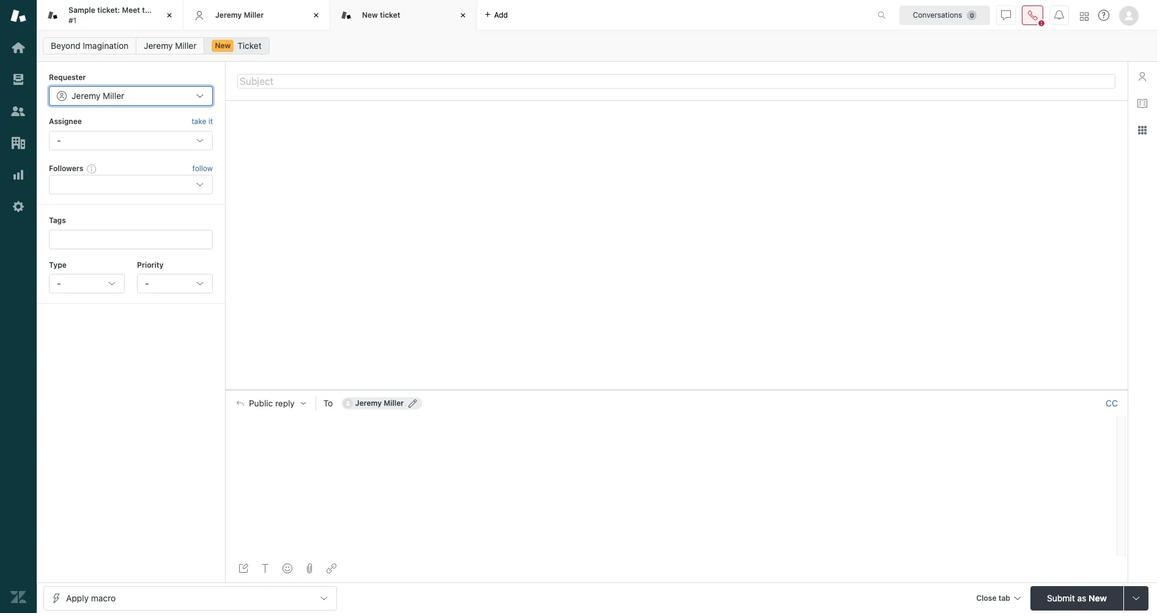 Task type: locate. For each thing, give the bounding box(es) containing it.
reply
[[275, 399, 295, 409]]

1 horizontal spatial close image
[[310, 9, 322, 21]]

miller
[[244, 10, 264, 19], [175, 40, 197, 51], [103, 91, 124, 101], [384, 399, 404, 408]]

1 - button from the left
[[49, 274, 125, 294]]

jeremy up ticket
[[215, 10, 242, 19]]

-
[[57, 135, 61, 146], [57, 278, 61, 289], [145, 278, 149, 289]]

format text image
[[261, 564, 270, 574]]

tab
[[37, 0, 184, 31]]

beyond imagination
[[51, 40, 129, 51]]

assignee element
[[49, 131, 213, 150]]

0 horizontal spatial new
[[215, 41, 231, 50]]

new inside "tab"
[[362, 10, 378, 19]]

beyond
[[51, 40, 80, 51]]

close image inside jeremy miller tab
[[310, 9, 322, 21]]

- down type
[[57, 278, 61, 289]]

requester
[[49, 73, 86, 82]]

new
[[362, 10, 378, 19], [215, 41, 231, 50], [1089, 593, 1108, 604]]

jeremy down requester at left top
[[72, 91, 101, 101]]

new inside secondary element
[[215, 41, 231, 50]]

millerjeremy500@gmail.com image
[[343, 399, 353, 409]]

minimize composer image
[[672, 385, 682, 395]]

- down priority
[[145, 278, 149, 289]]

jeremy down the
[[144, 40, 173, 51]]

1 horizontal spatial - button
[[137, 274, 213, 294]]

jeremy miller up ticket
[[215, 10, 264, 19]]

- down assignee
[[57, 135, 61, 146]]

2 close image from the left
[[310, 9, 322, 21]]

1 horizontal spatial new
[[362, 10, 378, 19]]

jeremy miller tab
[[184, 0, 330, 31]]

imagination
[[83, 40, 129, 51]]

jeremy miller
[[215, 10, 264, 19], [144, 40, 197, 51], [72, 91, 124, 101], [355, 399, 404, 408]]

tabs tab list
[[37, 0, 865, 31]]

customer context image
[[1138, 72, 1148, 81]]

views image
[[10, 72, 26, 88]]

0 vertical spatial new
[[362, 10, 378, 19]]

sample
[[69, 6, 95, 15]]

apply
[[66, 593, 89, 604]]

main element
[[0, 0, 37, 614]]

jeremy inside tab
[[215, 10, 242, 19]]

displays possible ticket submission types image
[[1132, 594, 1142, 604]]

zendesk image
[[10, 590, 26, 606]]

miller inside requester element
[[103, 91, 124, 101]]

jeremy inside 'link'
[[144, 40, 173, 51]]

2 horizontal spatial new
[[1089, 593, 1108, 604]]

public
[[249, 399, 273, 409]]

ticket inside "tab"
[[380, 10, 401, 19]]

jeremy miller down the
[[144, 40, 197, 51]]

ticket:
[[97, 6, 120, 15]]

public reply
[[249, 399, 295, 409]]

tab containing sample ticket: meet the ticket
[[37, 0, 184, 31]]

1 horizontal spatial ticket
[[380, 10, 401, 19]]

- button for priority
[[137, 274, 213, 294]]

cc
[[1106, 398, 1119, 409]]

1 vertical spatial new
[[215, 41, 231, 50]]

- for priority
[[145, 278, 149, 289]]

sample ticket: meet the ticket #1
[[69, 6, 176, 25]]

- for type
[[57, 278, 61, 289]]

draft mode image
[[239, 564, 248, 574]]

submit
[[1048, 593, 1076, 604]]

0 horizontal spatial - button
[[49, 274, 125, 294]]

close
[[977, 594, 997, 603]]

the
[[142, 6, 154, 15]]

- button
[[49, 274, 125, 294], [137, 274, 213, 294]]

jeremy miller down requester at left top
[[72, 91, 124, 101]]

to
[[324, 398, 333, 409]]

jeremy
[[215, 10, 242, 19], [144, 40, 173, 51], [72, 91, 101, 101], [355, 399, 382, 408]]

- button down priority
[[137, 274, 213, 294]]

edit user image
[[409, 399, 417, 408]]

ticket
[[238, 40, 262, 51]]

customers image
[[10, 103, 26, 119]]

ticket
[[156, 6, 176, 15], [380, 10, 401, 19]]

- button down type
[[49, 274, 125, 294]]

take it button
[[192, 116, 213, 128]]

insert emojis image
[[283, 564, 293, 574]]

add attachment image
[[305, 564, 315, 574]]

cc button
[[1106, 398, 1119, 409]]

- inside assignee element
[[57, 135, 61, 146]]

take
[[192, 117, 206, 126]]

jeremy miller inside requester element
[[72, 91, 124, 101]]

admin image
[[10, 199, 26, 215]]

ticket inside sample ticket: meet the ticket #1
[[156, 6, 176, 15]]

button displays agent's chat status as invisible. image
[[1002, 10, 1012, 20]]

close image
[[163, 9, 176, 21], [310, 9, 322, 21]]

0 horizontal spatial close image
[[163, 9, 176, 21]]

apply macro
[[66, 593, 116, 604]]

reporting image
[[10, 167, 26, 183]]

knowledge image
[[1138, 99, 1148, 108]]

#1
[[69, 16, 77, 25]]

2 - button from the left
[[137, 274, 213, 294]]

follow button
[[193, 163, 213, 174]]

0 horizontal spatial ticket
[[156, 6, 176, 15]]

jeremy right millerjeremy500@gmail.com icon
[[355, 399, 382, 408]]



Task type: describe. For each thing, give the bounding box(es) containing it.
new for new ticket
[[362, 10, 378, 19]]

public reply button
[[226, 391, 316, 417]]

beyond imagination link
[[43, 37, 137, 54]]

miller inside tab
[[244, 10, 264, 19]]

as
[[1078, 593, 1087, 604]]

add button
[[477, 0, 516, 30]]

requester element
[[49, 87, 213, 106]]

jeremy inside requester element
[[72, 91, 101, 101]]

1 close image from the left
[[163, 9, 176, 21]]

follow
[[193, 164, 213, 173]]

submit as new
[[1048, 593, 1108, 604]]

followers
[[49, 164, 83, 173]]

jeremy miller inside tab
[[215, 10, 264, 19]]

jeremy miller link
[[136, 37, 205, 54]]

close tab button
[[971, 587, 1026, 613]]

macro
[[91, 593, 116, 604]]

notifications image
[[1055, 10, 1065, 20]]

add link (cmd k) image
[[327, 564, 337, 574]]

info on adding followers image
[[87, 164, 97, 174]]

assignee
[[49, 117, 82, 126]]

type
[[49, 260, 67, 270]]

get started image
[[10, 40, 26, 56]]

take it
[[192, 117, 213, 126]]

miller inside 'link'
[[175, 40, 197, 51]]

it
[[208, 117, 213, 126]]

Subject field
[[237, 74, 1116, 88]]

conversations button
[[900, 5, 991, 25]]

new ticket tab
[[330, 0, 477, 31]]

jeremy miller right millerjeremy500@gmail.com icon
[[355, 399, 404, 408]]

close image
[[457, 9, 469, 21]]

tags
[[49, 216, 66, 225]]

organizations image
[[10, 135, 26, 151]]

new for new
[[215, 41, 231, 50]]

add
[[494, 10, 508, 19]]

2 vertical spatial new
[[1089, 593, 1108, 604]]

followers element
[[49, 175, 213, 195]]

priority
[[137, 260, 164, 270]]

zendesk products image
[[1081, 12, 1089, 21]]

close tab
[[977, 594, 1011, 603]]

jeremy miller inside 'link'
[[144, 40, 197, 51]]

tab
[[999, 594, 1011, 603]]

secondary element
[[37, 34, 1158, 58]]

new ticket
[[362, 10, 401, 19]]

- button for type
[[49, 274, 125, 294]]

tags element
[[49, 230, 213, 249]]

meet
[[122, 6, 140, 15]]

conversations
[[913, 10, 963, 19]]

get help image
[[1099, 10, 1110, 21]]

zendesk support image
[[10, 8, 26, 24]]

apps image
[[1138, 125, 1148, 135]]



Task type: vqa. For each thing, say whether or not it's contained in the screenshot.
Insert Emojis image
yes



